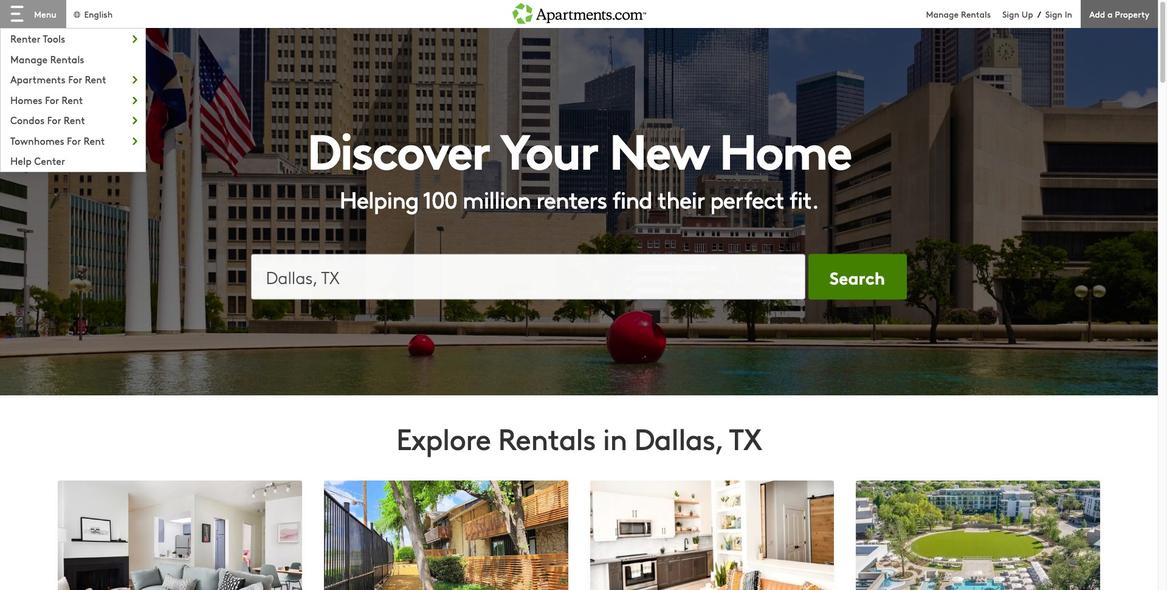 Task type: vqa. For each thing, say whether or not it's contained in the screenshot.
the topmost Rentals
yes



Task type: describe. For each thing, give the bounding box(es) containing it.
english link
[[72, 8, 113, 20]]

/
[[1038, 8, 1042, 20]]

add a property link
[[1082, 0, 1159, 28]]

help center
[[10, 154, 65, 168]]

townhomes for rent link
[[1, 131, 145, 149]]

homes for rent link
[[1, 90, 145, 108]]

townhomes for rent
[[10, 134, 105, 147]]

help center link
[[1, 151, 145, 169]]

up
[[1022, 8, 1034, 20]]

rent for condos for rent
[[64, 113, 85, 127]]

in
[[603, 418, 627, 458]]

fit.
[[790, 183, 819, 214]]

add
[[1090, 8, 1106, 20]]

tools
[[43, 32, 65, 45]]

apartments for rent
[[10, 72, 106, 86]]

renters
[[536, 183, 607, 214]]

rent for homes for rent
[[62, 93, 83, 106]]

sign up link
[[1003, 8, 1034, 20]]

rentals for manage rentals
[[50, 52, 84, 65]]

for for homes
[[45, 93, 59, 106]]

townhomes
[[10, 134, 64, 147]]

manage rentals
[[10, 52, 84, 65]]

discover
[[307, 113, 490, 183]]

homes
[[10, 93, 42, 106]]

rentals for manage rentals sign up / sign in
[[962, 8, 991, 20]]

apartments.com logo image
[[512, 0, 646, 23]]

explore rentals in dallas, tx
[[396, 418, 762, 458]]

home
[[720, 113, 851, 183]]

rent for apartments for rent
[[85, 72, 106, 86]]

search
[[830, 265, 886, 289]]

perfect
[[710, 183, 784, 214]]

2 sign from the left
[[1046, 8, 1063, 20]]

million
[[463, 183, 531, 214]]

search button
[[809, 254, 907, 300]]

dallas,
[[635, 418, 723, 458]]

menu
[[34, 8, 56, 20]]

their
[[658, 183, 705, 214]]

manage rentals sign up / sign in
[[927, 8, 1073, 20]]

menu button
[[0, 0, 66, 28]]



Task type: locate. For each thing, give the bounding box(es) containing it.
2 horizontal spatial rentals
[[962, 8, 991, 20]]

renter tools link
[[1, 29, 145, 47]]

add a property
[[1090, 8, 1150, 20]]

1 horizontal spatial rentals
[[498, 418, 596, 458]]

0 horizontal spatial manage
[[10, 52, 48, 65]]

1 vertical spatial manage rentals link
[[1, 49, 145, 67]]

rent up help center link
[[84, 134, 105, 147]]

sign left up
[[1003, 8, 1020, 20]]

1 horizontal spatial sign
[[1046, 8, 1063, 20]]

0 horizontal spatial rentals
[[50, 52, 84, 65]]

homes for rent
[[10, 93, 83, 106]]

0 vertical spatial manage rentals link
[[927, 8, 1003, 20]]

0 horizontal spatial manage rentals link
[[1, 49, 145, 67]]

for up townhomes for rent
[[47, 113, 61, 127]]

0 vertical spatial rentals
[[962, 8, 991, 20]]

sign
[[1003, 8, 1020, 20], [1046, 8, 1063, 20]]

in
[[1065, 8, 1073, 20]]

1 horizontal spatial manage rentals link
[[927, 8, 1003, 20]]

renter
[[10, 32, 41, 45]]

new
[[610, 113, 708, 183]]

rent up condos for rent link
[[62, 93, 83, 106]]

sign left in
[[1046, 8, 1063, 20]]

center
[[34, 154, 65, 168]]

your
[[500, 113, 598, 183]]

0 horizontal spatial sign
[[1003, 8, 1020, 20]]

for
[[68, 72, 82, 86], [45, 93, 59, 106], [47, 113, 61, 127], [67, 134, 81, 147]]

manage rentals link
[[927, 8, 1003, 20], [1, 49, 145, 67]]

rent
[[85, 72, 106, 86], [62, 93, 83, 106], [64, 113, 85, 127], [84, 134, 105, 147]]

apartments for rent link
[[1, 69, 145, 87]]

helping
[[340, 183, 419, 214]]

1 horizontal spatial manage
[[927, 8, 959, 20]]

property
[[1116, 8, 1150, 20]]

rentals
[[962, 8, 991, 20], [50, 52, 84, 65], [498, 418, 596, 458]]

for up the condos for rent
[[45, 93, 59, 106]]

for for condos
[[47, 113, 61, 127]]

for up homes for rent link
[[68, 72, 82, 86]]

0 vertical spatial manage
[[927, 8, 959, 20]]

rentals for explore rentals in dallas, tx
[[498, 418, 596, 458]]

help
[[10, 154, 32, 168]]

for up help center link
[[67, 134, 81, 147]]

1 vertical spatial manage
[[10, 52, 48, 65]]

apartments
[[10, 72, 66, 86]]

for for townhomes
[[67, 134, 81, 147]]

condos for rent
[[10, 113, 85, 127]]

100
[[423, 183, 457, 214]]

manage
[[927, 8, 959, 20], [10, 52, 48, 65]]

Search by Location or Point of Interest text field
[[251, 254, 806, 300]]

a
[[1108, 8, 1113, 20]]

discover your new home helping 100 million renters find their perfect fit.
[[307, 113, 851, 214]]

explore
[[396, 418, 491, 458]]

find
[[613, 183, 653, 214]]

1 vertical spatial rentals
[[50, 52, 84, 65]]

sign in link
[[1046, 8, 1073, 20]]

rentals inside manage rentals sign up / sign in
[[962, 8, 991, 20]]

rent up townhomes for rent link on the top of page
[[64, 113, 85, 127]]

condos
[[10, 113, 45, 127]]

1 sign from the left
[[1003, 8, 1020, 20]]

manage inside manage rentals sign up / sign in
[[927, 8, 959, 20]]

tx
[[730, 418, 762, 458]]

rent up homes for rent link
[[85, 72, 106, 86]]

rent for townhomes for rent
[[84, 134, 105, 147]]

manage for manage rentals
[[10, 52, 48, 65]]

renter tools
[[10, 32, 65, 45]]

manage for manage rentals sign up / sign in
[[927, 8, 959, 20]]

for for apartments
[[68, 72, 82, 86]]

english
[[84, 8, 113, 20]]

condos for rent link
[[1, 110, 145, 128]]

2 vertical spatial rentals
[[498, 418, 596, 458]]



